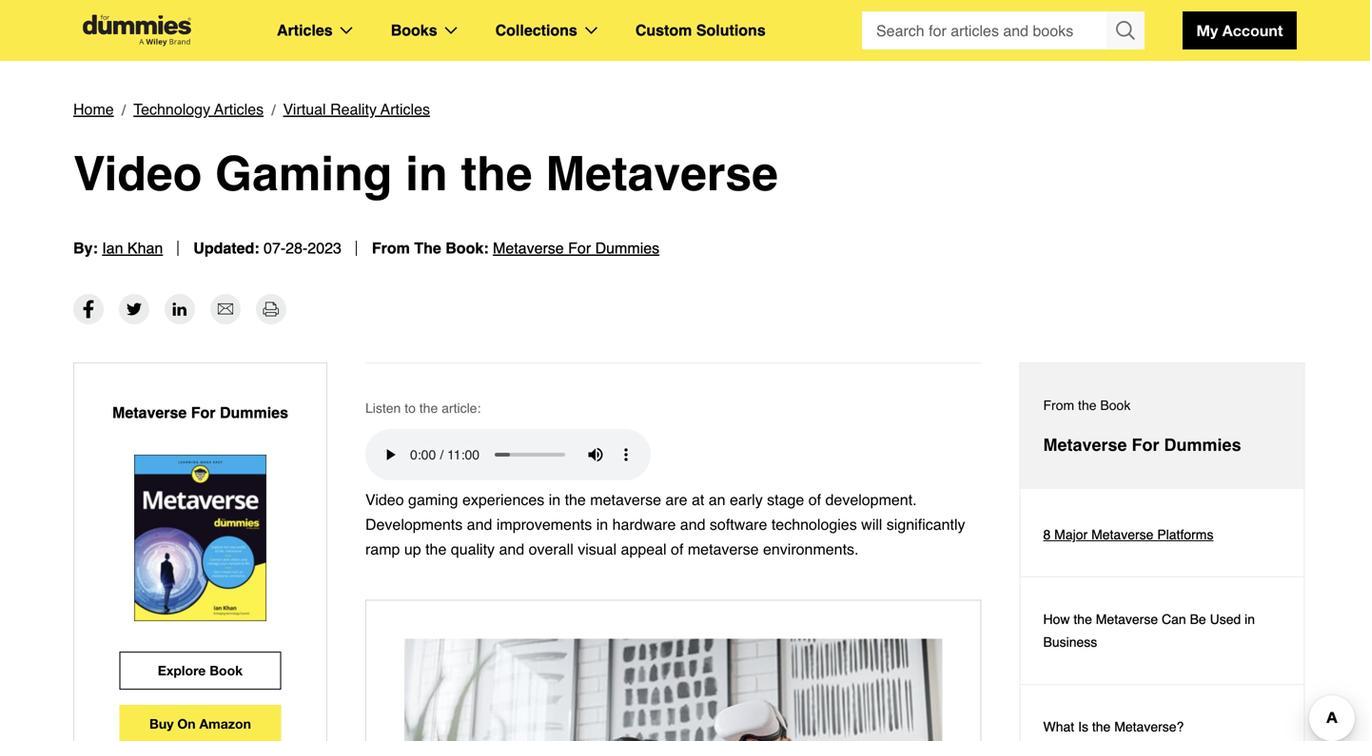 Task type: vqa. For each thing, say whether or not it's contained in the screenshot.
1st Updated from the bottom
no



Task type: locate. For each thing, give the bounding box(es) containing it.
articles left virtual
[[214, 100, 264, 118]]

open article categories image
[[340, 27, 353, 34]]

2023
[[308, 239, 342, 257]]

and right quality
[[499, 541, 524, 558]]

2 horizontal spatial articles
[[381, 100, 430, 118]]

1 horizontal spatial metaverse for dummies
[[1043, 435, 1241, 455]]

improvements
[[497, 516, 592, 533]]

updated: 07-28-2023
[[193, 239, 342, 257]]

video for video gaming experiences in the metaverse are at an early stage of development. developments and improvements in hardware and software technologies will significantly ramp up the quality and overall visual appeal of metaverse environments.
[[365, 491, 404, 509]]

1 vertical spatial video
[[365, 491, 404, 509]]

development.
[[826, 491, 917, 509]]

articles
[[277, 21, 333, 39], [214, 100, 264, 118], [381, 100, 430, 118]]

buy on amazon link
[[119, 705, 281, 741]]

metaverse down software
[[688, 541, 759, 558]]

book inside metaverse for dummies "tab"
[[1100, 398, 1131, 413]]

of up technologies
[[809, 491, 821, 509]]

by: ian khan
[[73, 239, 163, 257]]

my account
[[1197, 21, 1283, 39]]

0 vertical spatial dummies
[[595, 239, 660, 257]]

dummies
[[595, 239, 660, 257], [220, 404, 288, 422], [1164, 435, 1241, 455]]

for
[[568, 239, 591, 257], [191, 404, 216, 422], [1132, 435, 1160, 455]]

1 vertical spatial of
[[671, 541, 684, 558]]

experiences
[[462, 491, 545, 509]]

technology
[[133, 100, 210, 118]]

and down at
[[680, 516, 706, 533]]

dummies inside metaverse for dummies "tab"
[[1164, 435, 1241, 455]]

video up developments
[[365, 491, 404, 509]]

video for video gaming in the metaverse
[[73, 147, 202, 201]]

0 vertical spatial book
[[1100, 398, 1131, 413]]

1 horizontal spatial from
[[1043, 398, 1074, 413]]

gaming
[[215, 147, 392, 201]]

metaverse up hardware
[[590, 491, 661, 509]]

metaverse for dummies
[[112, 404, 288, 422], [1043, 435, 1241, 455]]

in right used
[[1245, 612, 1255, 627]]

0 horizontal spatial video
[[73, 147, 202, 201]]

amazon
[[199, 716, 251, 732]]

the inside metaverse for dummies "tab"
[[1078, 398, 1097, 413]]

0 vertical spatial for
[[568, 239, 591, 257]]

developments
[[365, 516, 463, 533]]

2 vertical spatial for
[[1132, 435, 1160, 455]]

2 horizontal spatial dummies
[[1164, 435, 1241, 455]]

1 vertical spatial metaverse
[[688, 541, 759, 558]]

what is the metaverse? link
[[1021, 685, 1304, 741]]

the inside how the metaverse can be used in business
[[1074, 612, 1092, 627]]

1 vertical spatial book
[[210, 663, 243, 678]]

are
[[666, 491, 688, 509]]

my
[[1197, 21, 1218, 39]]

custom
[[635, 21, 692, 39]]

28-
[[286, 239, 308, 257]]

on
[[177, 716, 196, 732]]

1 horizontal spatial of
[[809, 491, 821, 509]]

listen
[[365, 401, 401, 416]]

0 horizontal spatial articles
[[214, 100, 264, 118]]

0 horizontal spatial for
[[191, 404, 216, 422]]

platforms
[[1157, 527, 1214, 542]]

0 vertical spatial from
[[372, 239, 410, 257]]

group
[[862, 11, 1145, 49]]

buy on amazon
[[149, 716, 251, 732]]

gaming
[[408, 491, 458, 509]]

1 vertical spatial metaverse for dummies
[[1043, 435, 1241, 455]]

significantly
[[887, 516, 965, 533]]

from the book
[[1043, 398, 1131, 413]]

will
[[861, 516, 882, 533]]

book:
[[446, 239, 489, 257]]

software
[[710, 516, 767, 533]]

metaverse for dummies inside "tab"
[[1043, 435, 1241, 455]]

1 horizontal spatial book
[[1100, 398, 1131, 413]]

be
[[1190, 612, 1206, 627]]

and up quality
[[467, 516, 492, 533]]

and
[[467, 516, 492, 533], [680, 516, 706, 533], [499, 541, 524, 558]]

hardware
[[612, 516, 676, 533]]

the
[[461, 147, 532, 201], [1078, 398, 1097, 413], [419, 401, 438, 416], [565, 491, 586, 509], [425, 541, 447, 558], [1074, 612, 1092, 627], [1092, 719, 1111, 735]]

how the metaverse can be used in business link
[[1021, 578, 1304, 685]]

0 horizontal spatial of
[[671, 541, 684, 558]]

2 vertical spatial dummies
[[1164, 435, 1241, 455]]

0 horizontal spatial metaverse
[[590, 491, 661, 509]]

1 vertical spatial from
[[1043, 398, 1074, 413]]

in up the
[[406, 147, 448, 201]]

from
[[372, 239, 410, 257], [1043, 398, 1074, 413]]

of
[[809, 491, 821, 509], [671, 541, 684, 558]]

0 horizontal spatial dummies
[[220, 404, 288, 422]]

articles right reality
[[381, 100, 430, 118]]

metaverse?
[[1114, 719, 1184, 735]]

metaverse
[[590, 491, 661, 509], [688, 541, 759, 558]]

articles left open article categories "image"
[[277, 21, 333, 39]]

in up improvements
[[549, 491, 561, 509]]

environments.
[[763, 541, 859, 558]]

0 horizontal spatial book
[[210, 663, 243, 678]]

0 horizontal spatial metaverse for dummies
[[112, 404, 288, 422]]

book
[[1100, 398, 1131, 413], [210, 663, 243, 678]]

is
[[1078, 719, 1089, 735]]

video down technology
[[73, 147, 202, 201]]

virtual reality articles
[[283, 100, 430, 118]]

from inside metaverse for dummies "tab"
[[1043, 398, 1074, 413]]

video inside video gaming experiences in the metaverse are at an early stage of development. developments and improvements in hardware and software technologies will significantly ramp up the quality and overall visual appeal of metaverse environments.
[[365, 491, 404, 509]]

2 horizontal spatial for
[[1132, 435, 1160, 455]]

home
[[73, 100, 114, 118]]

used
[[1210, 612, 1241, 627]]

by:
[[73, 239, 98, 257]]

my account link
[[1183, 11, 1297, 49]]

metaverse for dummies tab
[[1021, 364, 1304, 489]]

metaverse
[[546, 147, 778, 201], [493, 239, 564, 257], [112, 404, 187, 422], [1043, 435, 1127, 455], [1092, 527, 1154, 542], [1096, 612, 1158, 627]]

of right appeal
[[671, 541, 684, 558]]

1 vertical spatial for
[[191, 404, 216, 422]]

can
[[1162, 612, 1186, 627]]

from the book: metaverse for dummies
[[372, 239, 660, 257]]

1 horizontal spatial video
[[365, 491, 404, 509]]

video gaming in the metaverse
[[73, 147, 778, 201]]

in
[[406, 147, 448, 201], [549, 491, 561, 509], [596, 516, 608, 533], [1245, 612, 1255, 627]]

0 vertical spatial video
[[73, 147, 202, 201]]

1 horizontal spatial dummies
[[595, 239, 660, 257]]

0 horizontal spatial from
[[372, 239, 410, 257]]

video
[[73, 147, 202, 201], [365, 491, 404, 509]]

open book categories image
[[445, 27, 457, 34]]



Task type: describe. For each thing, give the bounding box(es) containing it.
business
[[1043, 635, 1097, 650]]

khan
[[127, 239, 163, 257]]

8 major metaverse platforms link
[[1021, 493, 1304, 578]]

metaverse inside how the metaverse can be used in business
[[1096, 612, 1158, 627]]

0 vertical spatial of
[[809, 491, 821, 509]]

to
[[405, 401, 416, 416]]

from for from the book: metaverse for dummies
[[372, 239, 410, 257]]

early
[[730, 491, 763, 509]]

metaverse for dummies link
[[493, 239, 660, 257]]

reality
[[330, 100, 377, 118]]

ian
[[102, 239, 123, 257]]

virtual
[[283, 100, 326, 118]]

metaverse inside "tab"
[[1043, 435, 1127, 455]]

what
[[1043, 719, 1075, 735]]

virtual reality articles link
[[283, 97, 430, 122]]

1 vertical spatial dummies
[[220, 404, 288, 422]]

Search for articles and books text field
[[862, 11, 1109, 49]]

home link
[[73, 97, 114, 122]]

for inside "tab"
[[1132, 435, 1160, 455]]

1 horizontal spatial for
[[568, 239, 591, 257]]

in up visual
[[596, 516, 608, 533]]

what is the metaverse?
[[1043, 719, 1184, 735]]

book inside explore book "link"
[[210, 663, 243, 678]]

explore book
[[158, 663, 243, 678]]

open collections list image
[[585, 27, 597, 34]]

1 horizontal spatial metaverse
[[688, 541, 759, 558]]

close this dialog image
[[1342, 664, 1361, 683]]

stage
[[767, 491, 804, 509]]

solutions
[[696, 21, 766, 39]]

technology articles
[[133, 100, 264, 118]]

custom solutions
[[635, 21, 766, 39]]

0 vertical spatial metaverse
[[590, 491, 661, 509]]

1 horizontal spatial articles
[[277, 21, 333, 39]]

listen to the article:
[[365, 401, 481, 416]]

buy
[[149, 716, 174, 732]]

8
[[1043, 527, 1051, 542]]

explore
[[158, 663, 206, 678]]

appeal
[[621, 541, 667, 558]]

at
[[692, 491, 704, 509]]

book image image
[[134, 455, 267, 621]]

major
[[1055, 527, 1088, 542]]

an
[[709, 491, 726, 509]]

account
[[1223, 21, 1283, 39]]

video gaming experiences in the metaverse are at an early stage of development. developments and improvements in hardware and software technologies will significantly ramp up the quality and overall visual appeal of metaverse environments.
[[365, 491, 965, 558]]

1 horizontal spatial and
[[499, 541, 524, 558]]

ian khan link
[[102, 239, 163, 257]]

quality
[[451, 541, 495, 558]]

article:
[[442, 401, 481, 416]]

updated:
[[193, 239, 259, 257]]

0 horizontal spatial and
[[467, 516, 492, 533]]

from for from the book
[[1043, 398, 1074, 413]]

custom solutions link
[[635, 18, 766, 43]]

0 vertical spatial metaverse for dummies
[[112, 404, 288, 422]]

the
[[414, 239, 441, 257]]

explore book link
[[119, 652, 281, 690]]

ramp
[[365, 541, 400, 558]]

in inside how the metaverse can be used in business
[[1245, 612, 1255, 627]]

logo image
[[73, 15, 201, 46]]

07-
[[264, 239, 286, 257]]

how
[[1043, 612, 1070, 627]]

8 major metaverse platforms
[[1043, 527, 1214, 542]]

collections
[[495, 21, 577, 39]]

how the metaverse can be used in business
[[1043, 612, 1255, 650]]

technologies
[[772, 516, 857, 533]]

visual
[[578, 541, 617, 558]]

books
[[391, 21, 437, 39]]

up
[[404, 541, 421, 558]]

2 horizontal spatial and
[[680, 516, 706, 533]]

overall
[[529, 541, 574, 558]]

technology articles link
[[133, 97, 264, 122]]



